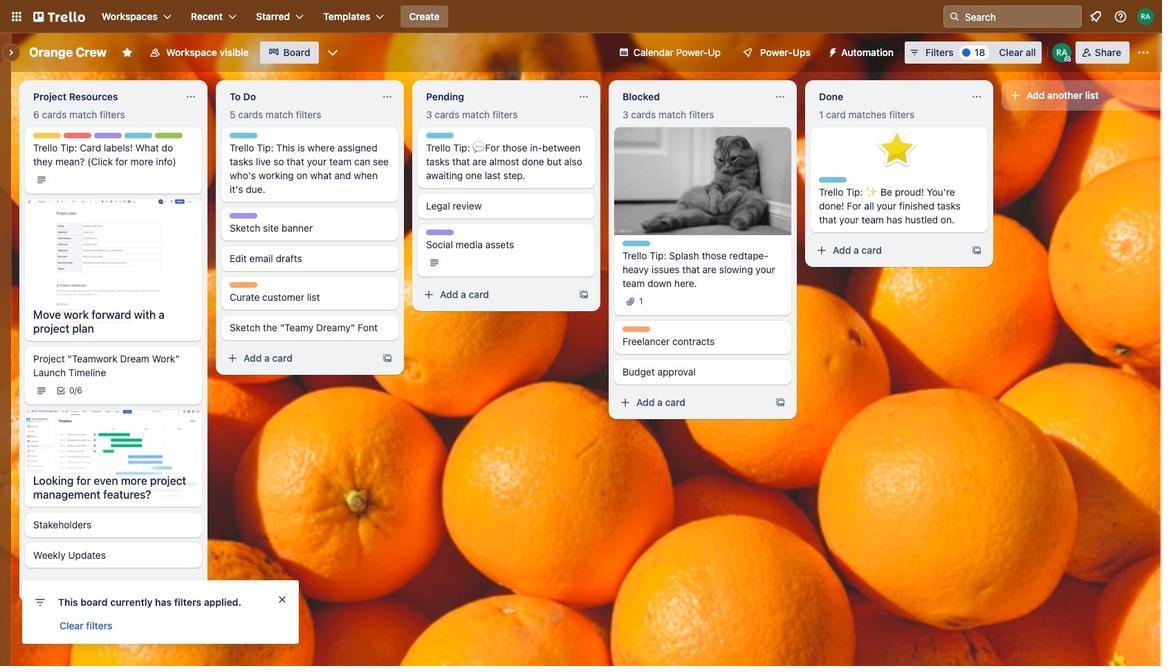 Task type: describe. For each thing, give the bounding box(es) containing it.
this member is an admin of this board. image
[[1065, 56, 1071, 62]]

color: red, title: "priority" element
[[64, 133, 91, 138]]

sm image
[[822, 42, 842, 61]]

ruby anderson (rubyanderson7) image
[[1138, 8, 1155, 25]]

2 vertical spatial color: purple, title: "design team" element
[[426, 230, 454, 235]]

0 vertical spatial color: purple, title: "design team" element
[[94, 133, 122, 138]]

ruby anderson (rubyanderson7) image
[[1053, 43, 1072, 62]]

show menu image
[[1137, 46, 1151, 60]]

search image
[[950, 11, 961, 22]]

open information menu image
[[1114, 10, 1128, 24]]

color: lime, title: "halp" element
[[155, 133, 183, 138]]

primary element
[[0, 0, 1163, 33]]

color: yellow, title: "copy request" element
[[33, 133, 61, 138]]



Task type: vqa. For each thing, say whether or not it's contained in the screenshot.
second Starred Icon from the bottom of the page
no



Task type: locate. For each thing, give the bounding box(es) containing it.
alert
[[22, 581, 299, 644]]

dismiss flag image
[[277, 595, 288, 606]]

0 horizontal spatial color: purple, title: "design team" element
[[94, 133, 122, 138]]

color: orange, title: "one more step" element
[[230, 282, 258, 288], [623, 327, 651, 332]]

None text field
[[222, 86, 377, 108], [418, 86, 573, 108], [222, 86, 377, 108], [418, 86, 573, 108]]

1 horizontal spatial color: orange, title: "one more step" element
[[623, 327, 651, 332]]

1 horizontal spatial color: purple, title: "design team" element
[[230, 213, 258, 219]]

Search field
[[961, 7, 1082, 26]]

0 horizontal spatial color: orange, title: "one more step" element
[[230, 282, 258, 288]]

None text field
[[25, 86, 180, 108], [615, 86, 770, 108], [811, 86, 966, 108], [25, 86, 180, 108], [615, 86, 770, 108], [811, 86, 966, 108]]

back to home image
[[33, 6, 85, 28]]

1 vertical spatial color: purple, title: "design team" element
[[230, 213, 258, 219]]

create from template… image
[[972, 245, 983, 256]]

0 notifications image
[[1088, 8, 1105, 25]]

0 horizontal spatial create from template… image
[[382, 353, 393, 364]]

1 horizontal spatial create from template… image
[[579, 289, 590, 300]]

star or unstar board image
[[122, 47, 133, 58]]

Board name text field
[[22, 42, 114, 64]]

0 vertical spatial create from template… image
[[579, 289, 590, 300]]

2 horizontal spatial create from template… image
[[775, 397, 786, 408]]

create from template… image
[[579, 289, 590, 300], [382, 353, 393, 364], [775, 397, 786, 408]]

color: purple, title: "design team" element
[[94, 133, 122, 138], [230, 213, 258, 219], [426, 230, 454, 235]]

customize views image
[[326, 46, 340, 60]]

1 vertical spatial color: orange, title: "one more step" element
[[623, 327, 651, 332]]

1 vertical spatial create from template… image
[[382, 353, 393, 364]]

color: sky, title: "trello tip" element
[[125, 133, 152, 138], [230, 133, 258, 138], [426, 133, 454, 138], [820, 177, 847, 183], [623, 241, 651, 246]]

0 vertical spatial color: orange, title: "one more step" element
[[230, 282, 258, 288]]

2 vertical spatial create from template… image
[[775, 397, 786, 408]]

2 horizontal spatial color: purple, title: "design team" element
[[426, 230, 454, 235]]

star image
[[876, 127, 920, 172]]



